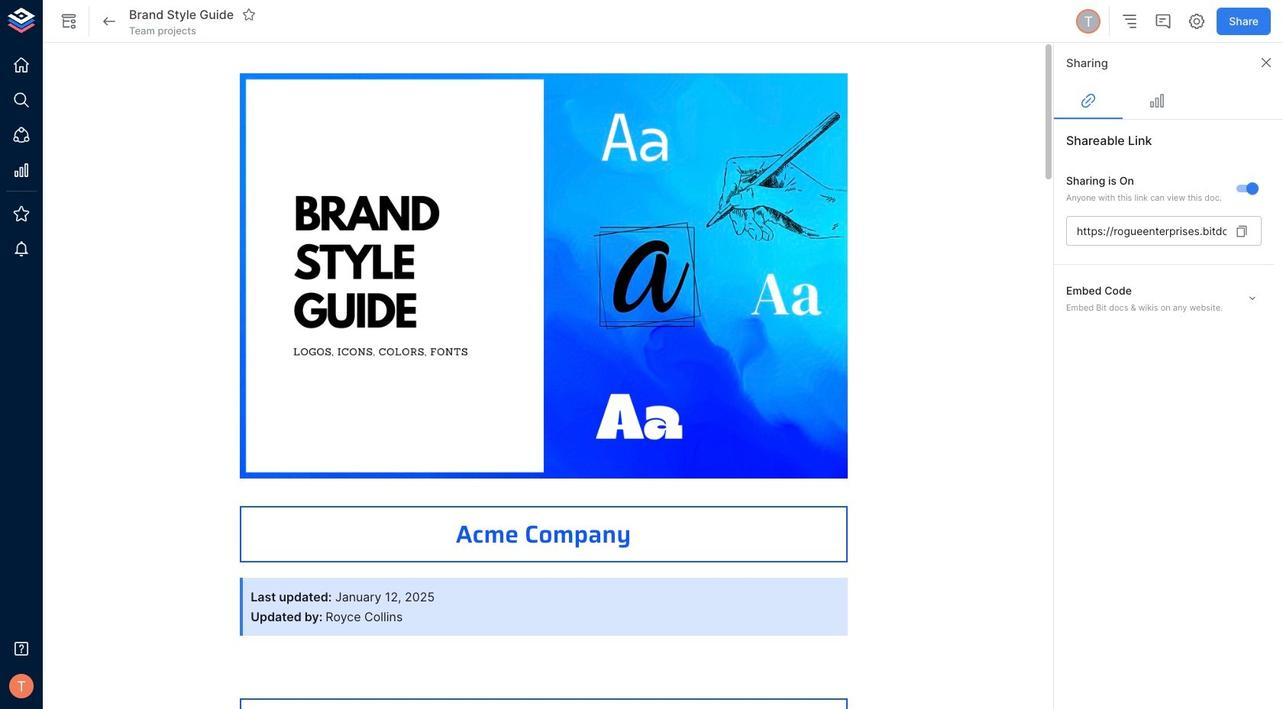 Task type: vqa. For each thing, say whether or not it's contained in the screenshot.
TEXT BOX on the top right of page
yes



Task type: describe. For each thing, give the bounding box(es) containing it.
comments image
[[1155, 12, 1173, 31]]

table of contents image
[[1121, 12, 1140, 31]]

go back image
[[100, 12, 118, 31]]



Task type: locate. For each thing, give the bounding box(es) containing it.
show wiki image
[[60, 12, 78, 31]]

tab list
[[1055, 83, 1284, 119]]

favorite image
[[242, 8, 256, 21]]

None text field
[[1067, 216, 1227, 246]]

settings image
[[1189, 12, 1207, 31]]



